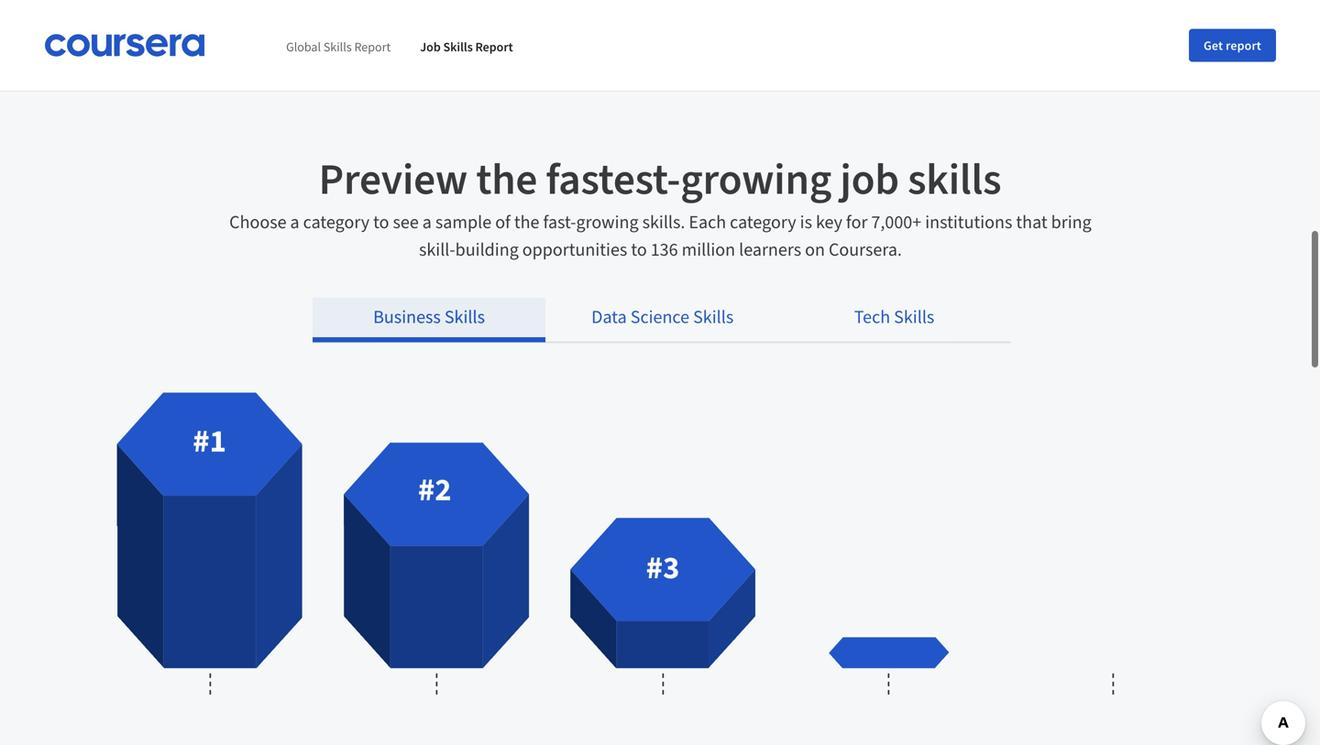 Task type: describe. For each thing, give the bounding box(es) containing it.
job skills report link
[[420, 39, 513, 55]]

skills for global
[[324, 39, 352, 55]]

global skills report link
[[286, 39, 391, 55]]

get report
[[1204, 37, 1262, 54]]

global skills report
[[286, 39, 391, 55]]

coursera logo image
[[44, 34, 205, 57]]

job skills report
[[420, 39, 513, 55]]

get
[[1204, 37, 1223, 54]]



Task type: locate. For each thing, give the bounding box(es) containing it.
report for global skills report
[[354, 39, 391, 55]]

report for job skills report
[[475, 39, 513, 55]]

1 horizontal spatial skills
[[443, 39, 473, 55]]

skills right global
[[324, 39, 352, 55]]

skills for job
[[443, 39, 473, 55]]

skills
[[324, 39, 352, 55], [443, 39, 473, 55]]

0 horizontal spatial skills
[[324, 39, 352, 55]]

report right job
[[475, 39, 513, 55]]

1 report from the left
[[354, 39, 391, 55]]

2 skills from the left
[[443, 39, 473, 55]]

skills right job
[[443, 39, 473, 55]]

2 report from the left
[[475, 39, 513, 55]]

1 skills from the left
[[324, 39, 352, 55]]

job
[[420, 39, 441, 55]]

report
[[1226, 37, 1262, 54]]

1 horizontal spatial report
[[475, 39, 513, 55]]

global
[[286, 39, 321, 55]]

get report button
[[1189, 29, 1276, 62]]

report
[[354, 39, 391, 55], [475, 39, 513, 55]]

report left job
[[354, 39, 391, 55]]

0 horizontal spatial report
[[354, 39, 391, 55]]



Task type: vqa. For each thing, say whether or not it's contained in the screenshot.
1st Report from the left
yes



